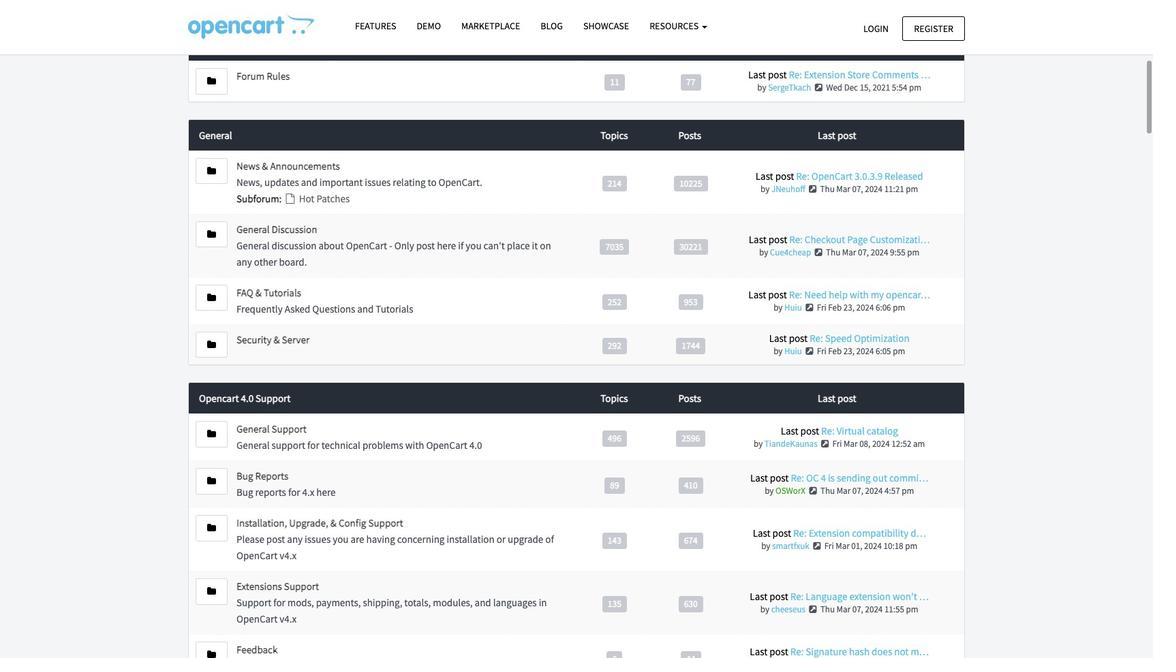 Task type: locate. For each thing, give the bounding box(es) containing it.
0 horizontal spatial for
[[273, 597, 285, 610]]

pm for last post re: need help with my opencar…
[[893, 302, 905, 313]]

1 vertical spatial you
[[333, 533, 349, 546]]

file o image
[[200, 3, 212, 13], [284, 193, 297, 204]]

questions
[[312, 303, 355, 315]]

view the latest post image right jneuhoff link
[[807, 185, 819, 193]]

last post re: checkout page customizati…
[[749, 233, 930, 246]]

1 vertical spatial view the latest post image
[[804, 347, 815, 356]]

by for last post re: opencart 3.0.3.9 released
[[761, 183, 770, 195]]

pm right 6:06
[[893, 302, 905, 313]]

1 vertical spatial with
[[405, 439, 424, 452]]

post left the speed
[[789, 332, 808, 345]]

jneuhoff link
[[772, 183, 805, 195]]

2021
[[873, 82, 890, 94]]

by for last post re: checkout page customizati…
[[759, 247, 768, 258]]

post for re: speed optimization
[[789, 332, 808, 345]]

extension up "wed"
[[804, 68, 846, 81]]

last post re: opencart 3.0.3.9 released
[[756, 170, 923, 183]]

post for re: oc 4 is sending out commi…
[[770, 472, 789, 485]]

2024 down out
[[865, 486, 883, 497]]

by for last post re: extension store comments …
[[758, 82, 767, 94]]

07, for extension
[[852, 604, 864, 616]]

topics up 496
[[601, 392, 628, 405]]

pm right 6:05
[[893, 346, 905, 357]]

news
[[237, 159, 260, 172]]

oc
[[806, 472, 819, 485]]

mar down last post re: language extension won't …
[[837, 604, 851, 616]]

help
[[829, 288, 848, 301]]

0 horizontal spatial issues
[[305, 533, 331, 546]]

news & announcements news, updates and important issues relating to opencart.
[[237, 159, 482, 189]]

any
[[237, 256, 252, 268], [287, 533, 303, 546]]

post down installation,
[[266, 533, 285, 546]]

0 vertical spatial you
[[466, 239, 482, 252]]

view the latest post image down oc
[[807, 487, 819, 496]]

view the latest post image
[[813, 83, 824, 92], [813, 248, 824, 257], [804, 303, 815, 312], [819, 440, 831, 449], [807, 487, 819, 496], [811, 542, 823, 551], [807, 606, 819, 614]]

place
[[507, 239, 530, 252]]

1 vertical spatial huiu link
[[785, 346, 802, 357]]

0 vertical spatial and
[[301, 176, 318, 189]]

post up by jneuhoff
[[775, 170, 794, 183]]

re: for re: need help with my opencar…
[[789, 288, 802, 301]]

mar
[[837, 183, 851, 195], [842, 247, 856, 258], [844, 439, 858, 450], [837, 486, 851, 497], [836, 541, 850, 552], [837, 604, 851, 616]]

07, down re: language extension won't … link
[[852, 604, 864, 616]]

general for general
[[199, 129, 232, 142]]

thu
[[820, 183, 835, 195], [826, 247, 841, 258], [821, 486, 835, 497], [821, 604, 835, 616]]

1 huiu from the top
[[785, 302, 802, 313]]

1 vertical spatial by huiu
[[774, 346, 802, 357]]

re: left the speed
[[810, 332, 823, 345]]

opencart down please
[[237, 550, 278, 563]]

smartfxuk link
[[772, 541, 810, 552]]

feedback link
[[237, 644, 278, 657]]

4.0 inside general support general support for technical problems with opencart 4.0
[[469, 439, 482, 452]]

0 vertical spatial bug
[[237, 470, 253, 483]]

view the latest post image
[[807, 185, 819, 193], [804, 347, 815, 356]]

pm down d…
[[905, 541, 918, 552]]

2024 down re: speed optimization link
[[856, 346, 874, 357]]

2024 down extension on the bottom of page
[[865, 604, 883, 616]]

extension for store
[[804, 68, 846, 81]]

support
[[256, 392, 291, 405], [272, 423, 307, 436], [368, 517, 403, 530], [284, 580, 319, 593], [237, 597, 271, 610]]

security & server image
[[207, 340, 216, 350]]

& for security
[[274, 333, 280, 346]]

post for re: virtual catalog
[[801, 425, 819, 438]]

last left the speed
[[769, 332, 787, 345]]

extension
[[804, 68, 846, 81], [809, 527, 850, 540]]

0 vertical spatial by huiu
[[774, 302, 802, 313]]

support up having
[[368, 517, 403, 530]]

view the latest post image for re: checkout page customizati…
[[813, 248, 824, 257]]

0 vertical spatial …
[[921, 68, 931, 81]]

0 horizontal spatial forum
[[199, 39, 227, 52]]

my
[[871, 288, 884, 301]]

1 by huiu from the top
[[774, 302, 802, 313]]

0 vertical spatial here
[[437, 239, 456, 252]]

0 vertical spatial file o image
[[200, 3, 212, 13]]

-
[[389, 239, 392, 252]]

& inside news & announcements news, updates and important issues relating to opencart.
[[262, 159, 268, 172]]

0 vertical spatial feb
[[828, 302, 842, 313]]

topics
[[273, 2, 303, 14]]

1 horizontal spatial here
[[437, 239, 456, 252]]

feedback image
[[207, 651, 216, 658]]

1 vertical spatial 23,
[[844, 346, 855, 357]]

by left tiandekaunas
[[754, 439, 763, 450]]

mar down 'last post re: opencart 3.0.3.9 released'
[[837, 183, 851, 195]]

by down last post re: speed optimization
[[774, 346, 783, 357]]

last up by jneuhoff
[[756, 170, 773, 183]]

file o image inside unanswered topics link
[[200, 3, 212, 13]]

osworx link
[[776, 486, 806, 497]]

opencart inside general discussion general discussion about opencart - only post here if you can't place it on any other board.
[[346, 239, 387, 252]]

post up by cue4cheap
[[769, 233, 787, 246]]

huiu for re: speed optimization
[[785, 346, 802, 357]]

2024 down 3.0.3.9
[[865, 183, 883, 195]]

0 vertical spatial posts
[[679, 129, 701, 142]]

0 vertical spatial last post
[[818, 129, 856, 142]]

last up by cue4cheap
[[749, 233, 767, 246]]

payments,
[[316, 597, 361, 610]]

huiu link
[[785, 302, 802, 313], [785, 346, 802, 357]]

77
[[686, 76, 696, 88]]

view the latest post image for re: need help with my opencar…
[[804, 303, 815, 312]]

by left osworx
[[765, 486, 774, 497]]

unanswered
[[214, 2, 272, 14]]

general down general support link
[[237, 439, 270, 452]]

by huiu for re: speed optimization
[[774, 346, 802, 357]]

re: up smartfxuk
[[793, 527, 807, 540]]

by smartfxuk
[[762, 541, 810, 552]]

opencart up feedback link
[[237, 613, 278, 626]]

1 feb from the top
[[828, 302, 842, 313]]

for down "extensions support" link
[[273, 597, 285, 610]]

opencart inside general support general support for technical problems with opencart 4.0
[[426, 439, 467, 452]]

post for re: extension compatibility d…
[[773, 527, 791, 540]]

here left if
[[437, 239, 456, 252]]

… right won't
[[919, 591, 929, 604]]

general support image
[[207, 430, 216, 439]]

general support general support for technical problems with opencart 4.0
[[237, 423, 482, 452]]

re: up cue4cheap
[[789, 233, 803, 246]]

0 horizontal spatial here
[[317, 486, 336, 499]]

… for re: language extension won't …
[[919, 591, 929, 604]]

2024 left the 9:55
[[871, 247, 889, 258]]

thu down is
[[821, 486, 835, 497]]

support down the extensions
[[237, 597, 271, 610]]

last up the last post re: virtual catalog
[[818, 392, 836, 405]]

1 last post from the top
[[818, 129, 856, 142]]

1 vertical spatial tutorials
[[376, 303, 413, 315]]

1 huiu link from the top
[[785, 302, 802, 313]]

1 vertical spatial extension
[[809, 527, 850, 540]]

2024 down compatibility
[[864, 541, 882, 552]]

1 vertical spatial here
[[317, 486, 336, 499]]

view the latest post image down checkout
[[813, 248, 824, 257]]

forum
[[199, 39, 227, 52], [237, 70, 265, 83]]

2 horizontal spatial for
[[307, 439, 319, 452]]

6:06
[[876, 302, 891, 313]]

reports
[[255, 486, 286, 499]]

customizati…
[[870, 233, 930, 246]]

if
[[458, 239, 464, 252]]

1 vertical spatial issues
[[305, 533, 331, 546]]

& left config
[[330, 517, 337, 530]]

news,
[[237, 176, 262, 189]]

1 horizontal spatial any
[[287, 533, 303, 546]]

last post up the last post re: virtual catalog
[[818, 392, 856, 405]]

0 vertical spatial topics
[[601, 129, 628, 142]]

post for re: language extension won't …
[[770, 591, 788, 604]]

thu down last post re: checkout page customizati…
[[826, 247, 841, 258]]

issues inside installation, upgrade, & config support please post any issues you are having concerning installation or upgrade of opencart v4.x
[[305, 533, 331, 546]]

mar for catalog
[[844, 439, 858, 450]]

0 vertical spatial any
[[237, 256, 252, 268]]

& inside faq & tutorials frequently asked questions and tutorials
[[255, 286, 262, 299]]

marketplace
[[461, 20, 520, 32]]

bug left reports
[[237, 470, 253, 483]]

07, for 3.0.3.9
[[852, 183, 863, 195]]

topics for news, updates and important issues relating to opencart.
[[601, 129, 628, 142]]

0 vertical spatial huiu
[[785, 302, 802, 313]]

fri
[[817, 302, 827, 313], [817, 346, 827, 357], [833, 439, 842, 450], [825, 541, 834, 552]]

re: left virtual
[[821, 425, 835, 438]]

last post for virtual
[[818, 392, 856, 405]]

1 vertical spatial topics
[[601, 392, 628, 405]]

1 vertical spatial v4.x
[[280, 613, 297, 626]]

by left sergetkach link
[[758, 82, 767, 94]]

file o image inside hot patches link
[[284, 193, 297, 204]]

server
[[282, 333, 310, 346]]

0 horizontal spatial tutorials
[[264, 286, 301, 299]]

v4.x down mods,
[[280, 613, 297, 626]]

2 posts from the top
[[679, 392, 701, 405]]

re: virtual catalog link
[[821, 425, 898, 438]]

are
[[351, 533, 364, 546]]

0 vertical spatial extension
[[804, 68, 846, 81]]

problems
[[363, 439, 403, 452]]

forum rules image
[[207, 76, 216, 86]]

last for re: extension compatibility d…
[[753, 527, 771, 540]]

issues left the relating
[[365, 176, 391, 189]]

2024 for optimization
[[856, 346, 874, 357]]

by left cue4cheap link
[[759, 247, 768, 258]]

view the latest post image for re: virtual catalog
[[819, 440, 831, 449]]

0 vertical spatial v4.x
[[280, 550, 297, 563]]

0 vertical spatial for
[[307, 439, 319, 452]]

here inside bug reports bug reports for 4.x here
[[317, 486, 336, 499]]

only
[[394, 239, 414, 252]]

2 last post from the top
[[818, 392, 856, 405]]

last for re: virtual catalog
[[781, 425, 799, 438]]

hot patches
[[297, 192, 350, 205]]

last for re: speed optimization
[[769, 332, 787, 345]]

general inside "link"
[[199, 129, 232, 142]]

forum rules
[[237, 70, 290, 83]]

resources
[[650, 20, 701, 32]]

with inside general support general support for technical problems with opencart 4.0
[[405, 439, 424, 452]]

post for re: need help with my opencar…
[[768, 288, 787, 301]]

1 horizontal spatial you
[[466, 239, 482, 252]]

re: for re: opencart 3.0.3.9 released
[[796, 170, 810, 183]]

fri for virtual
[[833, 439, 842, 450]]

bug down bug reports link
[[237, 486, 253, 499]]

tutorials right questions
[[376, 303, 413, 315]]

re: up osworx
[[791, 472, 804, 485]]

143
[[608, 535, 622, 547]]

pm for last post re: extension store comments …
[[909, 82, 922, 94]]

last up the by smartfxuk
[[753, 527, 771, 540]]

with up fri feb 23, 2024 6:06 pm
[[850, 288, 869, 301]]

2 vertical spatial and
[[475, 597, 491, 610]]

1 horizontal spatial with
[[850, 288, 869, 301]]

2 23, from the top
[[844, 346, 855, 357]]

674
[[684, 535, 698, 547]]

1 horizontal spatial file o image
[[284, 193, 297, 204]]

huiu link down last post re: need help with my opencar…
[[785, 302, 802, 313]]

&
[[262, 159, 268, 172], [255, 286, 262, 299], [274, 333, 280, 346], [330, 517, 337, 530]]

for right support
[[307, 439, 319, 452]]

and right modules,
[[475, 597, 491, 610]]

opencart
[[199, 392, 239, 405]]

fri down last post re: extension compatibility d…
[[825, 541, 834, 552]]

thu down 'language'
[[821, 604, 835, 616]]

0 vertical spatial view the latest post image
[[807, 185, 819, 193]]

re: extension compatibility d… link
[[793, 527, 926, 540]]

0 horizontal spatial you
[[333, 533, 349, 546]]

0 vertical spatial huiu link
[[785, 302, 802, 313]]

opencar…
[[886, 288, 930, 301]]

here inside general discussion general discussion about opencart - only post here if you can't place it on any other board.
[[437, 239, 456, 252]]

extension for compatibility
[[809, 527, 850, 540]]

post up tiandekaunas "link"
[[801, 425, 819, 438]]

mar for compatibility
[[836, 541, 850, 552]]

thu for opencart
[[820, 183, 835, 195]]

optimization
[[854, 332, 910, 345]]

1 vertical spatial bug
[[237, 486, 253, 499]]

and up hot
[[301, 176, 318, 189]]

and inside news & announcements news, updates and important issues relating to opencart.
[[301, 176, 318, 189]]

opencart
[[812, 170, 853, 183], [346, 239, 387, 252], [426, 439, 467, 452], [237, 550, 278, 563], [237, 613, 278, 626]]

0 vertical spatial issues
[[365, 176, 391, 189]]

post right only
[[416, 239, 435, 252]]

forum for forum
[[199, 39, 227, 52]]

1 vertical spatial huiu
[[785, 346, 802, 357]]

last for re: extension store comments …
[[748, 68, 766, 81]]

you
[[466, 239, 482, 252], [333, 533, 349, 546]]

0 vertical spatial forum
[[199, 39, 227, 52]]

1 vertical spatial …
[[919, 591, 929, 604]]

1 horizontal spatial and
[[357, 303, 374, 315]]

4.x
[[302, 486, 314, 499]]

general down opencart 4.0 support on the left of page
[[237, 423, 270, 436]]

re: up sergetkach link
[[789, 68, 802, 81]]

1 vertical spatial posts
[[679, 392, 701, 405]]

1 vertical spatial for
[[288, 486, 300, 499]]

last post up 'last post re: opencart 3.0.3.9 released'
[[818, 129, 856, 142]]

pm right 5:54
[[909, 82, 922, 94]]

general down subforum: on the left of page
[[237, 223, 270, 236]]

0 horizontal spatial file o image
[[200, 3, 212, 13]]

pm down released
[[906, 183, 918, 195]]

fri down the last post re: virtual catalog
[[833, 439, 842, 450]]

1 vertical spatial last post
[[818, 392, 856, 405]]

1 posts from the top
[[679, 129, 701, 142]]

view the latest post image down last post re: speed optimization
[[804, 347, 815, 356]]

1 v4.x from the top
[[280, 550, 297, 563]]

1 vertical spatial forum
[[237, 70, 265, 83]]

v4.x up "extensions support" link
[[280, 550, 297, 563]]

you right if
[[466, 239, 482, 252]]

1 bug from the top
[[237, 470, 253, 483]]

re: for re: extension store comments …
[[789, 68, 802, 81]]

last
[[748, 68, 766, 81], [818, 129, 836, 142], [756, 170, 773, 183], [749, 233, 767, 246], [749, 288, 766, 301], [769, 332, 787, 345], [818, 392, 836, 405], [781, 425, 799, 438], [750, 472, 768, 485], [753, 527, 771, 540], [750, 591, 768, 604]]

2 horizontal spatial and
[[475, 597, 491, 610]]

re: up jneuhoff in the right of the page
[[796, 170, 810, 183]]

1 vertical spatial file o image
[[284, 193, 297, 204]]

1 horizontal spatial forum
[[237, 70, 265, 83]]

pm down commi…
[[902, 486, 914, 497]]

2024
[[865, 183, 883, 195], [871, 247, 889, 258], [856, 302, 874, 313], [856, 346, 874, 357], [872, 439, 890, 450], [865, 486, 883, 497], [864, 541, 882, 552], [865, 604, 883, 616]]

0 horizontal spatial any
[[237, 256, 252, 268]]

tutorials up asked
[[264, 286, 301, 299]]

1 horizontal spatial for
[[288, 486, 300, 499]]

thu mar 07, 2024 11:21 pm
[[820, 183, 918, 195]]

2 huiu from the top
[[785, 346, 802, 357]]

2024 down re: need help with my opencar… link
[[856, 302, 874, 313]]

0 horizontal spatial 4.0
[[241, 392, 254, 405]]

fri for speed
[[817, 346, 827, 357]]

last post re: extension compatibility d…
[[753, 527, 926, 540]]

and inside extensions support support for mods, payments, shipping, totals, modules, and languages in opencart v4.x
[[475, 597, 491, 610]]

upgrade
[[508, 533, 543, 546]]

1 horizontal spatial 4.0
[[469, 439, 482, 452]]

630
[[684, 599, 698, 610]]

15,
[[860, 82, 871, 94]]

by osworx
[[765, 486, 806, 497]]

installation, upgrade, & config support link
[[237, 517, 403, 530]]

re: speed optimization link
[[810, 332, 910, 345]]

installation, upgrade, & config support please post any issues you are having concerning installation or upgrade of opencart v4.x
[[237, 517, 554, 563]]

last up by cheeseus
[[750, 591, 768, 604]]

mar for 3.0.3.9
[[837, 183, 851, 195]]

released
[[885, 170, 923, 183]]

2 feb from the top
[[828, 346, 842, 357]]

re: for re: virtual catalog
[[821, 425, 835, 438]]

extension up smartfxuk
[[809, 527, 850, 540]]

by left cheeseus link
[[761, 604, 770, 616]]

here right 4.x
[[317, 486, 336, 499]]

2 v4.x from the top
[[280, 613, 297, 626]]

pm for last post re: language extension won't …
[[906, 604, 919, 616]]

view the latest post image for opencart
[[807, 185, 819, 193]]

opencart.
[[439, 176, 482, 189]]

by for last post re: speed optimization
[[774, 346, 783, 357]]

mods,
[[287, 597, 314, 610]]

support up general support link
[[256, 392, 291, 405]]

0 horizontal spatial and
[[301, 176, 318, 189]]

feb down the speed
[[828, 346, 842, 357]]

1 horizontal spatial issues
[[365, 176, 391, 189]]

1 vertical spatial 4.0
[[469, 439, 482, 452]]

by
[[758, 82, 767, 94], [761, 183, 770, 195], [759, 247, 768, 258], [774, 302, 783, 313], [774, 346, 783, 357], [754, 439, 763, 450], [765, 486, 774, 497], [762, 541, 771, 552], [761, 604, 770, 616]]

252
[[608, 296, 622, 308]]

post left 'need'
[[768, 288, 787, 301]]

1 topics from the top
[[601, 129, 628, 142]]

1 vertical spatial feb
[[828, 346, 842, 357]]

by sergetkach
[[758, 82, 811, 94]]

opencart right problems
[[426, 439, 467, 452]]

re: language extension won't … link
[[791, 591, 929, 604]]

support up mods,
[[284, 580, 319, 593]]

file o image left "unanswered"
[[200, 3, 212, 13]]

pm for last post re: checkout page customizati…
[[907, 247, 920, 258]]

last post re: need help with my opencar…
[[749, 288, 930, 301]]

forum up forum rules image
[[199, 39, 227, 52]]

last for re: opencart 3.0.3.9 released
[[756, 170, 773, 183]]

re: left 'need'
[[789, 288, 802, 301]]

0 vertical spatial 4.0
[[241, 392, 254, 405]]

thu for oc
[[821, 486, 835, 497]]

23, down last post re: speed optimization
[[844, 346, 855, 357]]

general up the 'other'
[[237, 239, 270, 252]]

post up by sergetkach
[[768, 68, 787, 81]]

2 huiu link from the top
[[785, 346, 802, 357]]

1 23, from the top
[[844, 302, 855, 313]]

by huiu down last post re: need help with my opencar…
[[774, 302, 802, 313]]

any left the 'other'
[[237, 256, 252, 268]]

or
[[497, 533, 506, 546]]

0 vertical spatial 23,
[[844, 302, 855, 313]]

topics
[[601, 129, 628, 142], [601, 392, 628, 405]]

2024 down catalog
[[872, 439, 890, 450]]

resources link
[[639, 14, 718, 38]]

by for last post re: language extension won't …
[[761, 604, 770, 616]]

for inside bug reports bug reports for 4.x here
[[288, 486, 300, 499]]

forum rules link
[[237, 70, 290, 83]]

cheeseus link
[[771, 604, 806, 616]]

2 vertical spatial for
[[273, 597, 285, 610]]

posts for last post re: opencart 3.0.3.9 released
[[679, 129, 701, 142]]

2 topics from the top
[[601, 392, 628, 405]]

faq
[[237, 286, 253, 299]]

07, down re: checkout page customizati… link
[[858, 247, 869, 258]]

2 by huiu from the top
[[774, 346, 802, 357]]

post up virtual
[[838, 392, 856, 405]]

by jneuhoff
[[761, 183, 805, 195]]

commi…
[[889, 472, 929, 485]]

features
[[355, 20, 396, 32]]

pm down won't
[[906, 604, 919, 616]]

89
[[610, 480, 619, 491]]

huiu link down last post re: speed optimization
[[785, 346, 802, 357]]

0 horizontal spatial with
[[405, 439, 424, 452]]

general up news & announcements image
[[199, 129, 232, 142]]

opencart left -
[[346, 239, 387, 252]]

1 vertical spatial any
[[287, 533, 303, 546]]

1 vertical spatial and
[[357, 303, 374, 315]]

last for re: need help with my opencar…
[[749, 288, 766, 301]]

for inside general support general support for technical problems with opencart 4.0
[[307, 439, 319, 452]]



Task type: describe. For each thing, give the bounding box(es) containing it.
opencart inside extensions support support for mods, payments, shipping, totals, modules, and languages in opencart v4.x
[[237, 613, 278, 626]]

re: oc 4 is sending out commi… link
[[791, 472, 929, 485]]

bug reports link
[[237, 470, 288, 483]]

file o image for hot patches
[[284, 193, 297, 204]]

am
[[913, 439, 925, 450]]

view the latest post image for re: language extension won't …
[[807, 606, 819, 614]]

& inside installation, upgrade, & config support please post any issues you are having concerning installation or upgrade of opencart v4.x
[[330, 517, 337, 530]]

security
[[237, 333, 272, 346]]

showcase link
[[573, 14, 639, 38]]

language
[[806, 591, 848, 604]]

about
[[319, 239, 344, 252]]

23, for optimization
[[844, 346, 855, 357]]

opencart 4.0 support link
[[199, 391, 577, 407]]

technical
[[321, 439, 361, 452]]

08,
[[860, 439, 871, 450]]

unanswered topics
[[212, 2, 303, 14]]

fri mar 01, 2024 10:18 pm
[[825, 541, 918, 552]]

feb for need
[[828, 302, 842, 313]]

huiu link for re: speed optimization
[[785, 346, 802, 357]]

opencart inside installation, upgrade, & config support please post any issues you are having concerning installation or upgrade of opencart v4.x
[[237, 550, 278, 563]]

pm for last post re: speed optimization
[[893, 346, 905, 357]]

by cue4cheap
[[759, 247, 811, 258]]

sergetkach
[[768, 82, 811, 94]]

fri for need
[[817, 302, 827, 313]]

extensions support image
[[207, 587, 216, 597]]

30221
[[680, 241, 702, 252]]

2024 for extension
[[865, 604, 883, 616]]

3.0.3.9
[[855, 170, 883, 183]]

topics for general support for technical problems with opencart 4.0
[[601, 392, 628, 405]]

unanswered topics link
[[188, 0, 314, 21]]

last for re: oc 4 is sending out commi…
[[750, 472, 768, 485]]

post inside installation, upgrade, & config support please post any issues you are having concerning installation or upgrade of opencart v4.x
[[266, 533, 285, 546]]

announcements
[[270, 159, 340, 172]]

re: for re: speed optimization
[[810, 332, 823, 345]]

re: for re: checkout page customizati…
[[789, 233, 803, 246]]

installation, upgrade, & config support image
[[207, 524, 216, 533]]

comments
[[872, 68, 919, 81]]

by huiu for re: need help with my opencar…
[[774, 302, 802, 313]]

feb for speed
[[828, 346, 842, 357]]

953
[[684, 296, 698, 308]]

2024 for page
[[871, 247, 889, 258]]

view the latest post image for speed
[[804, 347, 815, 356]]

last up 'last post re: opencart 3.0.3.9 released'
[[818, 129, 836, 142]]

showcase
[[583, 20, 629, 32]]

v4.x inside extensions support support for mods, payments, shipping, totals, modules, and languages in opencart v4.x
[[280, 613, 297, 626]]

file o image for unanswered topics
[[200, 3, 212, 13]]

for for technical
[[307, 439, 319, 452]]

last for re: language extension won't …
[[750, 591, 768, 604]]

sending
[[837, 472, 871, 485]]

general for general support general support for technical problems with opencart 4.0
[[237, 423, 270, 436]]

catalog
[[867, 425, 898, 438]]

reports
[[255, 470, 288, 483]]

2024 for help
[[856, 302, 874, 313]]

extensions
[[237, 580, 282, 593]]

any inside installation, upgrade, & config support please post any issues you are having concerning installation or upgrade of opencart v4.x
[[287, 533, 303, 546]]

2024 for catalog
[[872, 439, 890, 450]]

to
[[428, 176, 437, 189]]

blog link
[[531, 14, 573, 38]]

modules,
[[433, 597, 473, 610]]

pm for last post re: extension compatibility d…
[[905, 541, 918, 552]]

for for 4.x
[[288, 486, 300, 499]]

5:54
[[892, 82, 908, 94]]

and inside faq & tutorials frequently asked questions and tutorials
[[357, 303, 374, 315]]

can't
[[484, 239, 505, 252]]

pm for last post re: opencart 3.0.3.9 released
[[906, 183, 918, 195]]

re: extension store comments … link
[[789, 68, 931, 81]]

bug reports bug reports for 4.x here
[[237, 470, 336, 499]]

thu mar 07, 2024 4:57 pm
[[821, 486, 914, 497]]

hot patches link
[[284, 192, 350, 205]]

forum for forum rules
[[237, 70, 265, 83]]

view the latest post image for re: oc 4 is sending out commi…
[[807, 487, 819, 496]]

in
[[539, 597, 547, 610]]

7035
[[606, 241, 624, 252]]

last post re: virtual catalog
[[781, 425, 898, 438]]

23, for help
[[844, 302, 855, 313]]

login link
[[852, 16, 900, 41]]

last for re: checkout page customizati…
[[749, 233, 767, 246]]

virtual
[[837, 425, 865, 438]]

marketplace link
[[451, 14, 531, 38]]

135
[[608, 599, 622, 610]]

6:05
[[876, 346, 891, 357]]

re: for re: extension compatibility d…
[[793, 527, 807, 540]]

by for last post re: need help with my opencar…
[[774, 302, 783, 313]]

sergetkach link
[[768, 82, 811, 94]]

huiu link for re: need help with my opencar…
[[785, 302, 802, 313]]

re: opencart 3.0.3.9 released link
[[796, 170, 923, 183]]

board.
[[279, 256, 307, 268]]

496
[[608, 433, 622, 444]]

0 vertical spatial with
[[850, 288, 869, 301]]

by for last post re: virtual catalog
[[754, 439, 763, 450]]

general discussion image
[[207, 230, 216, 239]]

support inside installation, upgrade, & config support please post any issues you are having concerning installation or upgrade of opencart v4.x
[[368, 517, 403, 530]]

fri for extension
[[825, 541, 834, 552]]

view the latest post image for re: extension compatibility d…
[[811, 542, 823, 551]]

12:52
[[892, 439, 912, 450]]

mar for page
[[842, 247, 856, 258]]

general for general discussion general discussion about opencart - only post here if you can't place it on any other board.
[[237, 223, 270, 236]]

support
[[272, 439, 305, 452]]

issues inside news & announcements news, updates and important issues relating to opencart.
[[365, 176, 391, 189]]

on
[[540, 239, 551, 252]]

news & announcements image
[[207, 166, 216, 176]]

login
[[864, 22, 889, 34]]

by for last post re: oc 4 is sending out commi…
[[765, 486, 774, 497]]

2024 for 4
[[865, 486, 883, 497]]

support inside general support general support for technical problems with opencart 4.0
[[272, 423, 307, 436]]

4:57
[[885, 486, 900, 497]]

posts for last post re: virtual catalog
[[679, 392, 701, 405]]

thu mar 07, 2024 9:55 pm
[[826, 247, 920, 258]]

extensions support link
[[237, 580, 319, 593]]

thu for language
[[821, 604, 835, 616]]

extension
[[850, 591, 891, 604]]

mar for 4
[[837, 486, 851, 497]]

concerning
[[397, 533, 445, 546]]

thu for checkout
[[826, 247, 841, 258]]

out
[[873, 472, 887, 485]]

2024 for 3.0.3.9
[[865, 183, 883, 195]]

general link
[[199, 127, 577, 144]]

discussion
[[272, 239, 317, 252]]

you inside general discussion general discussion about opencart - only post here if you can't place it on any other board.
[[466, 239, 482, 252]]

mar for extension
[[837, 604, 851, 616]]

won't
[[893, 591, 917, 604]]

post up 'last post re: opencart 3.0.3.9 released'
[[838, 129, 856, 142]]

pm for last post re: oc 4 is sending out commi…
[[902, 486, 914, 497]]

07, for 4
[[853, 486, 864, 497]]

0 vertical spatial tutorials
[[264, 286, 301, 299]]

huiu for re: need help with my opencar…
[[785, 302, 802, 313]]

for inside extensions support support for mods, payments, shipping, totals, modules, and languages in opencart v4.x
[[273, 597, 285, 610]]

need
[[805, 288, 827, 301]]

jneuhoff
[[772, 183, 805, 195]]

osworx
[[776, 486, 806, 497]]

you inside installation, upgrade, & config support please post any issues you are having concerning installation or upgrade of opencart v4.x
[[333, 533, 349, 546]]

07, for page
[[858, 247, 869, 258]]

11
[[610, 76, 619, 88]]

v4.x inside installation, upgrade, & config support please post any issues you are having concerning installation or upgrade of opencart v4.x
[[280, 550, 297, 563]]

post inside general discussion general discussion about opencart - only post here if you can't place it on any other board.
[[416, 239, 435, 252]]

post for re: checkout page customizati…
[[769, 233, 787, 246]]

bug reports image
[[207, 477, 216, 486]]

… for re: extension store comments …
[[921, 68, 931, 81]]

2596
[[682, 433, 700, 444]]

1 horizontal spatial tutorials
[[376, 303, 413, 315]]

01,
[[852, 541, 863, 552]]

faq & tutorials image
[[207, 293, 216, 303]]

re: for re: language extension won't …
[[791, 591, 804, 604]]

smartfxuk
[[772, 541, 810, 552]]

speed
[[825, 332, 852, 345]]

shipping,
[[363, 597, 402, 610]]

& for news
[[262, 159, 268, 172]]

opencart left 3.0.3.9
[[812, 170, 853, 183]]

discussion
[[272, 223, 317, 236]]

post for re: opencart 3.0.3.9 released
[[775, 170, 794, 183]]

by for last post re: extension compatibility d…
[[762, 541, 771, 552]]

2 bug from the top
[[237, 486, 253, 499]]

any inside general discussion general discussion about opencart - only post here if you can't place it on any other board.
[[237, 256, 252, 268]]

last post for opencart
[[818, 129, 856, 142]]

installation,
[[237, 517, 287, 530]]

installation
[[447, 533, 495, 546]]

general discussion link
[[237, 223, 317, 236]]

& for faq
[[255, 286, 262, 299]]

view the latest post image for re: extension store comments …
[[813, 83, 824, 92]]

languages
[[493, 597, 537, 610]]

by cheeseus
[[761, 604, 806, 616]]

re: for re: oc 4 is sending out commi…
[[791, 472, 804, 485]]

d…
[[911, 527, 926, 540]]

10:18
[[884, 541, 904, 552]]

thu mar 07, 2024 11:55 pm
[[821, 604, 919, 616]]

opencart 4.0 support
[[199, 392, 291, 405]]

totals,
[[404, 597, 431, 610]]

2024 for compatibility
[[864, 541, 882, 552]]

asked
[[285, 303, 310, 315]]

1744
[[682, 340, 700, 351]]

wed
[[826, 82, 843, 94]]

rules
[[267, 70, 290, 83]]



Task type: vqa. For each thing, say whether or not it's contained in the screenshot.
News & Announcements link at the left top of the page
yes



